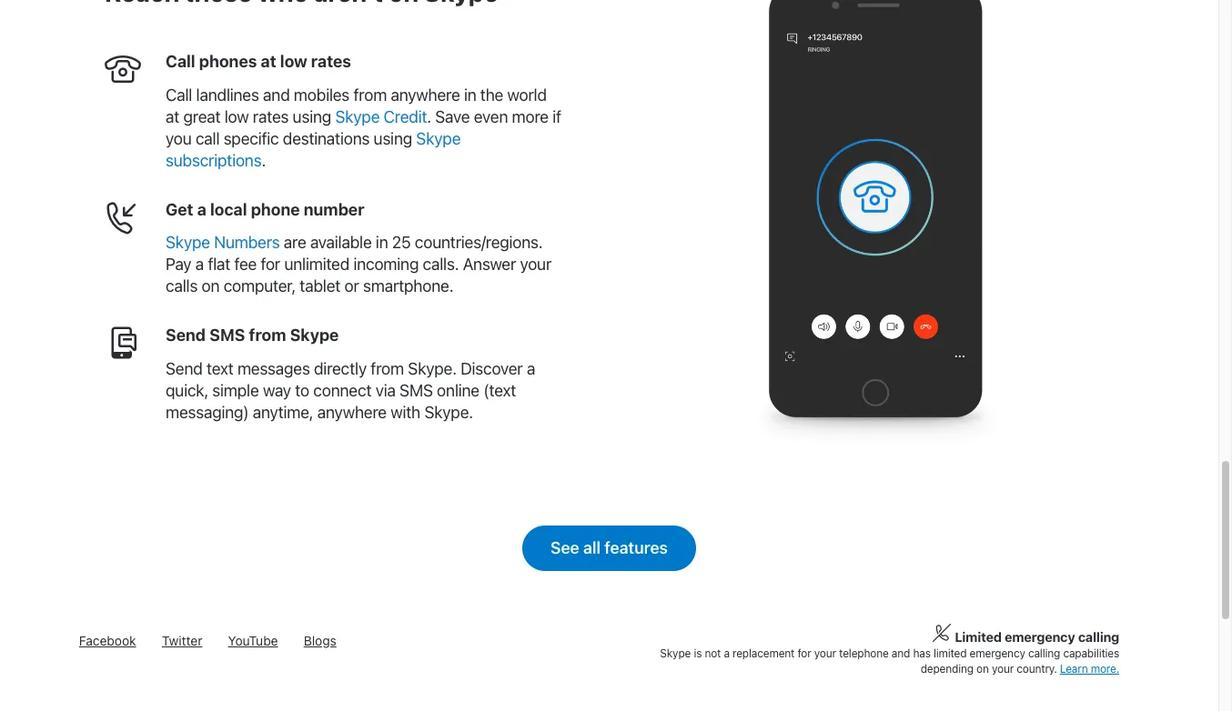 Task type: locate. For each thing, give the bounding box(es) containing it.
number
[[304, 200, 364, 219]]

0 horizontal spatial at
[[166, 107, 179, 126]]

twitter link
[[162, 633, 202, 648]]

your left telephone
[[814, 647, 836, 660]]

from inside call landlines and mobiles from anywhere in the world at great low rates using
[[353, 85, 387, 104]]

send up 'quick,'
[[166, 359, 203, 379]]

2 call from the top
[[166, 85, 192, 104]]


[[105, 51, 141, 87]]

1 vertical spatial low
[[224, 107, 249, 126]]

skype.
[[408, 359, 457, 379], [424, 403, 473, 422]]

destinations
[[283, 129, 370, 148]]

skype credit
[[335, 107, 427, 126]]

call up great
[[166, 85, 192, 104]]

0 horizontal spatial your
[[520, 255, 551, 274]]

call for call phones at low rates
[[166, 52, 195, 71]]

using
[[293, 107, 331, 126], [374, 129, 412, 148]]

skype up destinations
[[335, 107, 380, 126]]

1 vertical spatial in
[[376, 233, 388, 252]]

2 send from the top
[[166, 359, 203, 379]]

1 vertical spatial rates
[[253, 107, 289, 126]]

text
[[206, 359, 233, 379]]

. save even more if you call specific destinations using
[[166, 107, 561, 148]]

your right answer
[[520, 255, 551, 274]]

a inside send text messages directly from skype. discover a quick, simple way to connect via sms online (text messaging) anytime, anywhere with skype.
[[527, 359, 535, 379]]

0 horizontal spatial low
[[224, 107, 249, 126]]

1 vertical spatial calling
[[1028, 647, 1060, 660]]

0 horizontal spatial using
[[293, 107, 331, 126]]

1 horizontal spatial for
[[797, 647, 811, 660]]

1 vertical spatial and
[[892, 647, 910, 660]]

local
[[210, 200, 247, 219]]

your inside are available in 25 countries/regions. pay a flat fee for unlimited incoming calls. answer your calls on computer, tablet or smartphone.
[[520, 255, 551, 274]]

2 vertical spatial from
[[371, 359, 404, 379]]

send sms from skype
[[166, 326, 339, 345]]

anywhere inside call landlines and mobiles from anywhere in the world at great low rates using
[[391, 85, 460, 104]]

skype
[[335, 107, 380, 126], [416, 129, 461, 148], [166, 233, 210, 252], [290, 326, 339, 345], [660, 647, 691, 660]]

with
[[391, 403, 420, 422]]

skype inside skype subscriptions
[[416, 129, 461, 148]]

0 vertical spatial from
[[353, 85, 387, 104]]

has
[[913, 647, 931, 660]]

1 vertical spatial at
[[166, 107, 179, 126]]

1 vertical spatial call
[[166, 85, 192, 104]]

0 horizontal spatial and
[[263, 85, 290, 104]]

1 horizontal spatial anywhere
[[391, 85, 460, 104]]

rates up mobiles
[[311, 52, 351, 71]]

a
[[197, 200, 206, 219], [195, 255, 204, 274], [527, 359, 535, 379], [724, 647, 730, 660]]

1 send from the top
[[166, 326, 206, 345]]

or
[[344, 277, 359, 296]]

calls.
[[423, 255, 459, 274]]

phone
[[251, 200, 300, 219]]

for inside are available in 25 countries/regions. pay a flat fee for unlimited incoming calls. answer your calls on computer, tablet or smartphone.
[[261, 255, 280, 274]]

low down landlines
[[224, 107, 249, 126]]

rates inside call landlines and mobiles from anywhere in the world at great low rates using
[[253, 107, 289, 126]]

from
[[353, 85, 387, 104], [249, 326, 286, 345], [371, 359, 404, 379]]

for right replacement
[[797, 647, 811, 660]]

1 vertical spatial .
[[262, 151, 266, 170]]

. inside . save even more if you call specific destinations using
[[427, 107, 431, 126]]

1 horizontal spatial sms
[[400, 381, 433, 400]]

a right discover
[[527, 359, 535, 379]]

0 vertical spatial and
[[263, 85, 290, 104]]

skype. up online
[[408, 359, 457, 379]]

computer,
[[223, 277, 296, 296]]

0 vertical spatial calling
[[1078, 629, 1119, 645]]

0 vertical spatial .
[[427, 107, 431, 126]]

sms up with
[[400, 381, 433, 400]]

simple
[[212, 381, 259, 400]]

0 horizontal spatial on
[[202, 277, 220, 296]]

0 vertical spatial call
[[166, 52, 195, 71]]

calls
[[166, 277, 198, 296]]

skype up pay
[[166, 233, 210, 252]]

0 horizontal spatial anywhere
[[317, 403, 387, 422]]

1 horizontal spatial calling
[[1078, 629, 1119, 645]]

emergency down "limited"
[[970, 647, 1025, 660]]

1 horizontal spatial .
[[427, 107, 431, 126]]

1 horizontal spatial in
[[464, 85, 476, 104]]

in left 25
[[376, 233, 388, 252]]

the
[[480, 85, 503, 104]]

at up you
[[166, 107, 179, 126]]

anywhere down the connect
[[317, 403, 387, 422]]

skype left is
[[660, 647, 691, 660]]

low up mobiles
[[280, 52, 307, 71]]

to
[[295, 381, 309, 400]]

skype. down online
[[424, 403, 473, 422]]

1 horizontal spatial using
[[374, 129, 412, 148]]

1 vertical spatial your
[[814, 647, 836, 660]]

from up via
[[371, 359, 404, 379]]

1 vertical spatial anywhere
[[317, 403, 387, 422]]

at
[[261, 52, 276, 71], [166, 107, 179, 126]]

2 horizontal spatial your
[[992, 662, 1014, 676]]

on down flat
[[202, 277, 220, 296]]

even
[[474, 107, 508, 126]]

1 horizontal spatial low
[[280, 52, 307, 71]]

limited emergency calling skype is not a replacement for your telephone and has limited emergency calling capabilities depending on your country.
[[660, 629, 1119, 676]]

your
[[520, 255, 551, 274], [814, 647, 836, 660], [992, 662, 1014, 676]]


[[105, 199, 141, 235]]

get
[[166, 200, 193, 219]]

you
[[166, 129, 192, 148]]

0 vertical spatial low
[[280, 52, 307, 71]]

0 vertical spatial your
[[520, 255, 551, 274]]

emergency
[[1005, 629, 1075, 645], [970, 647, 1025, 660]]

discover
[[461, 359, 523, 379]]

and inside call landlines and mobiles from anywhere in the world at great low rates using
[[263, 85, 290, 104]]

main content containing 
[[0, 0, 1218, 580]]

youtube link
[[228, 633, 278, 648]]

0 horizontal spatial in
[[376, 233, 388, 252]]

1 vertical spatial send
[[166, 359, 203, 379]]

1 horizontal spatial rates
[[311, 52, 351, 71]]

calling
[[1078, 629, 1119, 645], [1028, 647, 1060, 660]]

1 vertical spatial sms
[[400, 381, 433, 400]]

learn more. link
[[1060, 662, 1119, 676]]

using down mobiles
[[293, 107, 331, 126]]

sms up the text
[[209, 326, 245, 345]]

and down call phones at low rates
[[263, 85, 290, 104]]

1 horizontal spatial and
[[892, 647, 910, 660]]

0 horizontal spatial rates
[[253, 107, 289, 126]]

calling up the country.
[[1028, 647, 1060, 660]]

0 vertical spatial send
[[166, 326, 206, 345]]

on
[[202, 277, 220, 296], [976, 662, 989, 676]]

in
[[464, 85, 476, 104], [376, 233, 388, 252]]

call inside call landlines and mobiles from anywhere in the world at great low rates using
[[166, 85, 192, 104]]

1 horizontal spatial on
[[976, 662, 989, 676]]

at inside call landlines and mobiles from anywhere in the world at great low rates using
[[166, 107, 179, 126]]

rates up "specific"
[[253, 107, 289, 126]]

(text
[[483, 381, 516, 400]]

. left the save
[[427, 107, 431, 126]]

anywhere up credit
[[391, 85, 460, 104]]

0 vertical spatial sms
[[209, 326, 245, 345]]

skype inside 'limited emergency calling skype is not a replacement for your telephone and has limited emergency calling capabilities depending on your country.'
[[660, 647, 691, 660]]

world
[[507, 85, 547, 104]]

emergency up the country.
[[1005, 629, 1075, 645]]

way
[[263, 381, 291, 400]]

. down "specific"
[[262, 151, 266, 170]]

in left the the
[[464, 85, 476, 104]]

see all features
[[551, 538, 668, 557]]

0 horizontal spatial calling
[[1028, 647, 1060, 660]]

0 vertical spatial for
[[261, 255, 280, 274]]

from up messages
[[249, 326, 286, 345]]

0 vertical spatial using
[[293, 107, 331, 126]]

.
[[427, 107, 431, 126], [262, 151, 266, 170]]

1 vertical spatial using
[[374, 129, 412, 148]]

telephone
[[839, 647, 889, 660]]

1 call from the top
[[166, 52, 195, 71]]

low
[[280, 52, 307, 71], [224, 107, 249, 126]]

skype up directly
[[290, 326, 339, 345]]

your left the country.
[[992, 662, 1014, 676]]

for up 'computer,'
[[261, 255, 280, 274]]

using down skype credit link
[[374, 129, 412, 148]]

call
[[196, 129, 220, 148]]

not
[[705, 647, 721, 660]]

from inside send text messages directly from skype. discover a quick, simple way to connect via sms online (text messaging) anytime, anywhere with skype.
[[371, 359, 404, 379]]

countries/regions.
[[415, 233, 543, 252]]

low inside call landlines and mobiles from anywhere in the world at great low rates using
[[224, 107, 249, 126]]

limited
[[933, 647, 967, 660]]

and left "has"
[[892, 647, 910, 660]]

skype subscriptions link
[[166, 129, 461, 170]]

0 vertical spatial anywhere
[[391, 85, 460, 104]]

at right phones
[[261, 52, 276, 71]]

sms
[[209, 326, 245, 345], [400, 381, 433, 400]]

call left phones
[[166, 52, 195, 71]]

send inside send text messages directly from skype. discover a quick, simple way to connect via sms online (text messaging) anytime, anywhere with skype.
[[166, 359, 203, 379]]

0 vertical spatial at
[[261, 52, 276, 71]]

0 vertical spatial rates
[[311, 52, 351, 71]]


[[105, 325, 141, 361]]

landlines
[[196, 85, 259, 104]]

1 horizontal spatial your
[[814, 647, 836, 660]]

send
[[166, 326, 206, 345], [166, 359, 203, 379]]

for
[[261, 255, 280, 274], [797, 647, 811, 660]]

1 vertical spatial from
[[249, 326, 286, 345]]

2 vertical spatial your
[[992, 662, 1014, 676]]

on down "limited"
[[976, 662, 989, 676]]

skype down the save
[[416, 129, 461, 148]]

unlimited
[[284, 255, 349, 274]]

send for send sms from skype
[[166, 326, 206, 345]]

answer
[[463, 255, 516, 274]]

blogs link
[[304, 633, 337, 648]]

anywhere
[[391, 85, 460, 104], [317, 403, 387, 422]]

call
[[166, 52, 195, 71], [166, 85, 192, 104]]

a left flat
[[195, 255, 204, 274]]

a right not
[[724, 647, 730, 660]]

0 vertical spatial on
[[202, 277, 220, 296]]

send down calls on the left top of page
[[166, 326, 206, 345]]

1 vertical spatial for
[[797, 647, 811, 660]]

and
[[263, 85, 290, 104], [892, 647, 910, 660]]

0 vertical spatial skype.
[[408, 359, 457, 379]]

is
[[694, 647, 702, 660]]

0 horizontal spatial for
[[261, 255, 280, 274]]

from up skype credit
[[353, 85, 387, 104]]

mobiles
[[294, 85, 349, 104]]

1 vertical spatial on
[[976, 662, 989, 676]]

0 horizontal spatial .
[[262, 151, 266, 170]]

main content
[[0, 0, 1218, 580]]

calling up capabilities
[[1078, 629, 1119, 645]]

0 vertical spatial in
[[464, 85, 476, 104]]

phones
[[199, 52, 257, 71]]



Task type: vqa. For each thing, say whether or not it's contained in the screenshot.
the Call related to Call landlines and mobiles from anywhere in the world at great low rates using
yes



Task type: describe. For each thing, give the bounding box(es) containing it.
incoming
[[353, 255, 419, 274]]

a right get in the left top of the page
[[197, 200, 206, 219]]

messaging)
[[166, 403, 249, 422]]

1 vertical spatial skype.
[[424, 403, 473, 422]]

skype for skype subscriptions
[[416, 129, 461, 148]]

using inside call landlines and mobiles from anywhere in the world at great low rates using
[[293, 107, 331, 126]]

on inside are available in 25 countries/regions. pay a flat fee for unlimited incoming calls. answer your calls on computer, tablet or smartphone.
[[202, 277, 220, 296]]

25
[[392, 233, 411, 252]]

twitter
[[162, 633, 202, 648]]

skype for skype credit
[[335, 107, 380, 126]]

anytime,
[[253, 403, 313, 422]]

sms inside send text messages directly from skype. discover a quick, simple way to connect via sms online (text messaging) anytime, anywhere with skype.
[[400, 381, 433, 400]]

available
[[310, 233, 372, 252]]

call landlines and mobiles from anywhere in the world at great low rates using
[[166, 85, 547, 126]]

via
[[375, 381, 396, 400]]

skype subscriptions
[[166, 129, 461, 170]]

from for 
[[371, 359, 404, 379]]

save
[[435, 107, 470, 126]]

smartphone.
[[363, 277, 453, 296]]

youtube
[[228, 633, 278, 648]]

learn more.
[[1060, 662, 1119, 676]]

messages
[[237, 359, 310, 379]]

pay
[[166, 255, 191, 274]]

. for . save even more if you call specific destinations using
[[427, 107, 431, 126]]

facebook link
[[79, 633, 136, 648]]

specific
[[223, 129, 279, 148]]

in inside call landlines and mobiles from anywhere in the world at great low rates using
[[464, 85, 476, 104]]

limited
[[955, 629, 1002, 645]]

get a local phone number
[[166, 200, 364, 219]]

see all features link
[[522, 526, 696, 571]]

skype numbers link
[[166, 233, 280, 252]]

connect
[[313, 381, 371, 400]]

blogs
[[304, 633, 337, 648]]

skype numbers
[[166, 233, 280, 252]]

replacement
[[732, 647, 795, 660]]

if
[[553, 107, 561, 126]]

country.
[[1017, 662, 1057, 676]]

tablet
[[300, 277, 340, 296]]

numbers
[[214, 233, 280, 252]]

see
[[551, 538, 579, 557]]

using inside . save even more if you call specific destinations using
[[374, 129, 412, 148]]

skype for skype numbers
[[166, 233, 210, 252]]

call phones at low rates
[[166, 52, 351, 71]]

. for .
[[262, 151, 266, 170]]

features
[[604, 538, 668, 557]]

a inside are available in 25 countries/regions. pay a flat fee for unlimited incoming calls. answer your calls on computer, tablet or smartphone.
[[195, 255, 204, 274]]

are available in 25 countries/regions. pay a flat fee for unlimited incoming calls. answer your calls on computer, tablet or smartphone.
[[166, 233, 551, 296]]

capabilities
[[1063, 647, 1119, 660]]

subscriptions
[[166, 151, 262, 170]]

send text messages directly from skype. discover a quick, simple way to connect via sms online (text messaging) anytime, anywhere with skype.
[[166, 359, 535, 422]]

send for send text messages directly from skype. discover a quick, simple way to connect via sms online (text messaging) anytime, anywhere with skype.
[[166, 359, 203, 379]]

all
[[583, 538, 601, 557]]

facebook
[[79, 633, 136, 648]]

quick,
[[166, 381, 208, 400]]

a inside 'limited emergency calling skype is not a replacement for your telephone and has limited emergency calling capabilities depending on your country.'
[[724, 647, 730, 660]]

fee
[[234, 255, 257, 274]]

and inside 'limited emergency calling skype is not a replacement for your telephone and has limited emergency calling capabilities depending on your country.'
[[892, 647, 910, 660]]

learn
[[1060, 662, 1088, 676]]

online
[[437, 381, 479, 400]]

more
[[512, 107, 549, 126]]

call for call landlines and mobiles from anywhere in the world at great low rates using
[[166, 85, 192, 104]]

anywhere inside send text messages directly from skype. discover a quick, simple way to connect via sms online (text messaging) anytime, anywhere with skype.
[[317, 403, 387, 422]]

1 horizontal spatial at
[[261, 52, 276, 71]]

more.
[[1091, 662, 1119, 676]]

credit
[[384, 107, 427, 126]]

on inside 'limited emergency calling skype is not a replacement for your telephone and has limited emergency calling capabilities depending on your country.'
[[976, 662, 989, 676]]

depending
[[920, 662, 974, 676]]

0 horizontal spatial sms
[[209, 326, 245, 345]]

0 vertical spatial emergency
[[1005, 629, 1075, 645]]

in inside are available in 25 countries/regions. pay a flat fee for unlimited incoming calls. answer your calls on computer, tablet or smartphone.
[[376, 233, 388, 252]]

directly
[[314, 359, 367, 379]]

are
[[284, 233, 306, 252]]

skype credit link
[[335, 107, 427, 126]]

1 vertical spatial emergency
[[970, 647, 1025, 660]]

flat
[[208, 255, 230, 274]]

great
[[183, 107, 220, 126]]

for inside 'limited emergency calling skype is not a replacement for your telephone and has limited emergency calling capabilities depending on your country.'
[[797, 647, 811, 660]]

from for 
[[353, 85, 387, 104]]



